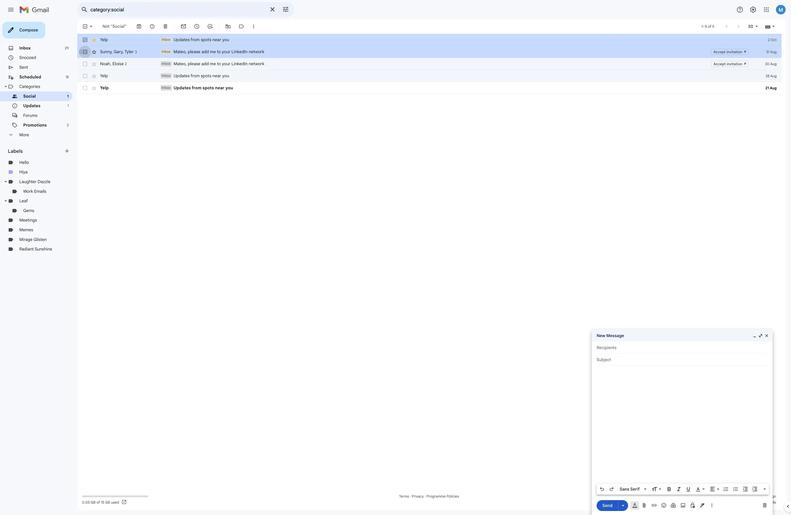 Task type: vqa. For each thing, say whether or not it's contained in the screenshot.
the happy
no



Task type: describe. For each thing, give the bounding box(es) containing it.
forums
[[26, 126, 42, 131]]

please for 2
[[209, 68, 223, 74]]

add for 2
[[224, 68, 232, 74]]

1 vertical spatial near
[[236, 81, 246, 87]]

3
[[150, 55, 152, 60]]

laughter dazzle
[[21, 199, 56, 205]]

network for ,
[[276, 55, 294, 60]]

yelp for second row
[[111, 81, 120, 87]]

1 mateo, please add me to your linkedin network row from the top
[[86, 51, 791, 64]]

sunny
[[111, 55, 124, 60]]

of
[[787, 27, 791, 32]]

social
[[26, 104, 40, 110]]

inbox inside labels navigation
[[21, 51, 34, 56]]

your for 2
[[247, 68, 256, 74]]

"social"
[[123, 26, 140, 32]]

leaf link
[[21, 221, 31, 227]]

, for eloise
[[123, 68, 124, 74]]

1 vertical spatial spots
[[223, 81, 235, 87]]

inbox mateo, please add me to your linkedin network for ,
[[180, 55, 294, 60]]

sunny , gary , tyler 3
[[111, 55, 152, 60]]

Message Body text field
[[663, 410, 791, 516]]

sent link
[[21, 72, 31, 78]]

2 inbox updates from spots near you from the top
[[180, 81, 255, 87]]

main content containing not "social"
[[86, 21, 791, 516]]

more button
[[0, 145, 80, 155]]

spots inside updates from spots near you link
[[225, 95, 238, 101]]

linkedin for ,
[[257, 55, 275, 60]]

scheduled link
[[21, 83, 46, 89]]

laughter dazzle link
[[21, 199, 56, 205]]

work
[[26, 210, 37, 216]]

network for 2
[[276, 68, 294, 74]]

please for ,
[[209, 55, 223, 60]]

29
[[72, 51, 76, 56]]

dazzle
[[42, 199, 56, 205]]

1 row from the top
[[86, 38, 791, 51]]

more image
[[278, 26, 285, 33]]

meetings
[[21, 242, 41, 248]]

labels heading
[[9, 165, 71, 171]]

hello link
[[21, 178, 32, 184]]

categories
[[21, 93, 45, 99]]

2 vertical spatial near
[[239, 95, 249, 101]]

to for ,
[[241, 55, 245, 60]]

work emails
[[26, 210, 51, 216]]

you for 3rd row from the bottom
[[247, 41, 255, 47]]

laughter
[[21, 199, 41, 205]]

your for ,
[[247, 55, 256, 60]]

add for ,
[[224, 55, 232, 60]]

compose button
[[3, 24, 50, 43]]

hiya link
[[21, 189, 31, 194]]

, for gary
[[124, 55, 125, 60]]

18
[[73, 83, 76, 88]]

noah
[[111, 68, 123, 74]]

leaf
[[21, 221, 31, 227]]

2 inside noah , eloise 2
[[139, 68, 141, 74]]

more
[[21, 147, 32, 153]]

meetings link
[[21, 242, 41, 248]]

1 vertical spatial from
[[212, 81, 222, 87]]

gems link
[[26, 231, 38, 237]]

0 vertical spatial spots
[[223, 41, 235, 47]]

not "social" button
[[111, 23, 143, 35]]

not "social"
[[114, 26, 140, 32]]

2 vertical spatial from
[[213, 95, 224, 101]]



Task type: locate. For each thing, give the bounding box(es) containing it.
snoozed
[[21, 61, 40, 67]]

1 your from the top
[[247, 55, 256, 60]]

, left 'tyler'
[[136, 55, 137, 60]]

inbox mateo, please add me to your linkedin network up updates from spots near you
[[180, 68, 294, 74]]

2 to from the top
[[241, 68, 245, 74]]

None checkbox
[[91, 68, 98, 74], [91, 81, 98, 88], [91, 94, 98, 101], [91, 68, 98, 74], [91, 81, 98, 88], [91, 94, 98, 101]]

1 vertical spatial me
[[233, 68, 240, 74]]

advanced search options image
[[311, 4, 324, 17]]

inbox link
[[21, 51, 34, 56]]

row
[[86, 38, 791, 51], [86, 78, 791, 91], [86, 91, 791, 105]]

gems
[[26, 231, 38, 237]]

to
[[241, 55, 245, 60], [241, 68, 245, 74]]

1 please from the top
[[209, 55, 223, 60]]

1 vertical spatial inbox mateo, please add me to your linkedin network
[[180, 68, 294, 74]]

inbox updates from spots near you down snooze "image"
[[180, 41, 255, 47]]

0 vertical spatial inbox updates from spots near you
[[180, 41, 255, 47]]

from
[[212, 41, 222, 47], [212, 81, 222, 87], [213, 95, 224, 101]]

updates
[[193, 41, 211, 47], [193, 81, 211, 87], [193, 95, 212, 101], [26, 115, 45, 121]]

archive image
[[151, 26, 158, 33]]

spots
[[223, 41, 235, 47], [223, 81, 235, 87], [225, 95, 238, 101]]

0 vertical spatial me
[[233, 55, 240, 60]]

me up updates from spots near you
[[233, 68, 240, 74]]

1 horizontal spatial 2
[[139, 68, 141, 74]]

near
[[236, 41, 246, 47], [236, 81, 246, 87], [239, 95, 249, 101]]

1 network from the top
[[276, 55, 294, 60]]

2 down 1
[[74, 137, 76, 142]]

3 row from the top
[[86, 91, 791, 105]]

me
[[233, 55, 240, 60], [233, 68, 240, 74]]

None checkbox
[[91, 26, 98, 33], [91, 41, 98, 48], [91, 54, 98, 61], [91, 26, 98, 33], [91, 41, 98, 48], [91, 54, 98, 61]]

emails
[[38, 210, 51, 216]]

me down 'add to tasks' icon
[[233, 55, 240, 60]]

report spam image
[[166, 26, 172, 33]]

0 vertical spatial you
[[247, 41, 255, 47]]

yelp for 3rd row from the top of the main content containing not "social"
[[111, 95, 121, 101]]

1 vertical spatial add
[[224, 68, 232, 74]]

promotions link
[[26, 136, 52, 142]]

updates link
[[26, 115, 45, 121]]

0 vertical spatial mateo,
[[193, 55, 208, 60]]

not
[[114, 26, 122, 32]]

2 please from the top
[[209, 68, 223, 74]]

2
[[139, 68, 141, 74], [74, 137, 76, 142]]

move to image
[[250, 26, 257, 33]]

5
[[783, 27, 786, 32]]

categories link
[[21, 93, 45, 99]]

add
[[224, 55, 232, 60], [224, 68, 232, 74]]

mateo, for ,
[[193, 55, 208, 60]]

Subject field
[[663, 397, 791, 404]]

1 yelp from the top
[[111, 41, 120, 47]]

labels navigation
[[0, 21, 86, 516]]

1 vertical spatial you
[[247, 81, 255, 87]]

mateo, please add me to your linkedin network row
[[86, 51, 791, 64], [86, 64, 791, 78]]

1 vertical spatial yelp
[[111, 81, 120, 87]]

2 your from the top
[[247, 68, 256, 74]]

linkedin
[[257, 55, 275, 60], [257, 68, 275, 74]]

, left the eloise
[[123, 68, 124, 74]]

,
[[124, 55, 125, 60], [136, 55, 137, 60], [123, 68, 124, 74]]

1 vertical spatial to
[[241, 68, 245, 74]]

1 inbox mateo, please add me to your linkedin network from the top
[[180, 55, 294, 60]]

forums link
[[26, 126, 42, 131]]

search mail image
[[88, 5, 100, 17]]

to for 2
[[241, 68, 245, 74]]

3 yelp from the top
[[111, 95, 121, 101]]

gmail image
[[21, 4, 58, 17]]

please down snooze "image"
[[209, 55, 223, 60]]

please
[[209, 55, 223, 60], [209, 68, 223, 74]]

0 vertical spatial from
[[212, 41, 222, 47]]

compose
[[21, 31, 42, 36]]

0 vertical spatial linkedin
[[257, 55, 275, 60]]

snoozed link
[[21, 61, 40, 67]]

2 vertical spatial spots
[[225, 95, 238, 101]]

1 vertical spatial network
[[276, 68, 294, 74]]

your
[[247, 55, 256, 60], [247, 68, 256, 74]]

inbox mateo, please add me to your linkedin network
[[180, 55, 294, 60], [180, 68, 294, 74]]

promotions
[[26, 136, 52, 142]]

hello
[[21, 178, 32, 184]]

add to tasks image
[[230, 26, 237, 33]]

2 row from the top
[[86, 78, 791, 91]]

0 vertical spatial near
[[236, 41, 246, 47]]

0 vertical spatial network
[[276, 55, 294, 60]]

eloise
[[125, 68, 137, 74]]

0 vertical spatial add
[[224, 55, 232, 60]]

None search field
[[86, 3, 327, 19]]

1 vertical spatial please
[[209, 68, 223, 74]]

0 vertical spatial yelp
[[111, 41, 120, 47]]

2 add from the top
[[224, 68, 232, 74]]

hiya
[[21, 189, 31, 194]]

2 inside labels navigation
[[74, 137, 76, 142]]

0 vertical spatial your
[[247, 55, 256, 60]]

inbox updates from spots near you up updates from spots near you
[[180, 81, 255, 87]]

network
[[276, 55, 294, 60], [276, 68, 294, 74]]

labels image
[[265, 26, 272, 33]]

add up updates from spots near you
[[224, 68, 232, 74]]

1 to from the top
[[241, 55, 245, 60]]

dialog
[[658, 367, 791, 516]]

inbox mateo, please add me to your linkedin network for 2
[[180, 68, 294, 74]]

snooze image
[[215, 26, 222, 33]]

1 inbox updates from spots near you from the top
[[180, 41, 255, 47]]

linkedin for 2
[[257, 68, 275, 74]]

1 add from the top
[[224, 55, 232, 60]]

inbox updates from spots near you
[[180, 41, 255, 47], [180, 81, 255, 87]]

mateo, for 2
[[193, 68, 208, 74]]

2 mateo, please add me to your linkedin network row from the top
[[86, 64, 791, 78]]

2 vertical spatial you
[[251, 95, 259, 101]]

main content
[[86, 21, 791, 516]]

2 mateo, from the top
[[193, 68, 208, 74]]

1 vertical spatial inbox updates from spots near you
[[180, 81, 255, 87]]

me for ,
[[233, 55, 240, 60]]

inbox
[[180, 42, 190, 47], [21, 51, 34, 56], [180, 55, 190, 60], [180, 68, 190, 73], [180, 82, 190, 87]]

2 me from the top
[[233, 68, 240, 74]]

2 right the eloise
[[139, 68, 141, 74]]

0 vertical spatial 2
[[139, 68, 141, 74]]

2 network from the top
[[276, 68, 294, 74]]

scheduled
[[21, 83, 46, 89]]

work emails link
[[26, 210, 51, 216]]

5 of
[[783, 27, 791, 32]]

1 vertical spatial 2
[[74, 137, 76, 142]]

inbox mateo, please add me to your linkedin network down 'add to tasks' icon
[[180, 55, 294, 60]]

gary
[[126, 55, 136, 60]]

please up updates from spots near you
[[209, 68, 223, 74]]

main menu image
[[8, 7, 16, 15]]

updates inside labels navigation
[[26, 115, 45, 121]]

updates from spots near you link
[[178, 94, 791, 101]]

me for 2
[[233, 68, 240, 74]]

Search mail text field
[[100, 7, 295, 14]]

2 linkedin from the top
[[257, 68, 275, 74]]

clear search image
[[296, 4, 310, 17]]

1 mateo, from the top
[[193, 55, 208, 60]]

1 linkedin from the top
[[257, 55, 275, 60]]

mateo,
[[193, 55, 208, 60], [193, 68, 208, 74]]

sent
[[21, 72, 31, 78]]

you
[[247, 41, 255, 47], [247, 81, 255, 87], [251, 95, 259, 101]]

1 vertical spatial mateo,
[[193, 68, 208, 74]]

0 horizontal spatial 2
[[74, 137, 76, 142]]

noah , eloise 2
[[111, 68, 141, 74]]

0 vertical spatial please
[[209, 55, 223, 60]]

2 inbox mateo, please add me to your linkedin network from the top
[[180, 68, 294, 74]]

you for second row
[[247, 81, 255, 87]]

updates from spots near you
[[193, 95, 259, 101]]

1
[[75, 115, 76, 120]]

0 vertical spatial inbox mateo, please add me to your linkedin network
[[180, 55, 294, 60]]

delete image
[[181, 26, 187, 33]]

, left gary
[[124, 55, 125, 60]]

social link
[[26, 104, 40, 110]]

yelp for 3rd row from the bottom
[[111, 41, 120, 47]]

1 vertical spatial linkedin
[[257, 68, 275, 74]]

add down 'add to tasks' icon
[[224, 55, 232, 60]]

yelp
[[111, 41, 120, 47], [111, 81, 120, 87], [111, 95, 121, 101]]

tyler
[[138, 55, 149, 60]]

labels
[[9, 165, 25, 171]]

1 me from the top
[[233, 55, 240, 60]]

2 vertical spatial yelp
[[111, 95, 121, 101]]

1 vertical spatial your
[[247, 68, 256, 74]]

2 yelp from the top
[[111, 81, 120, 87]]

0 vertical spatial to
[[241, 55, 245, 60]]



